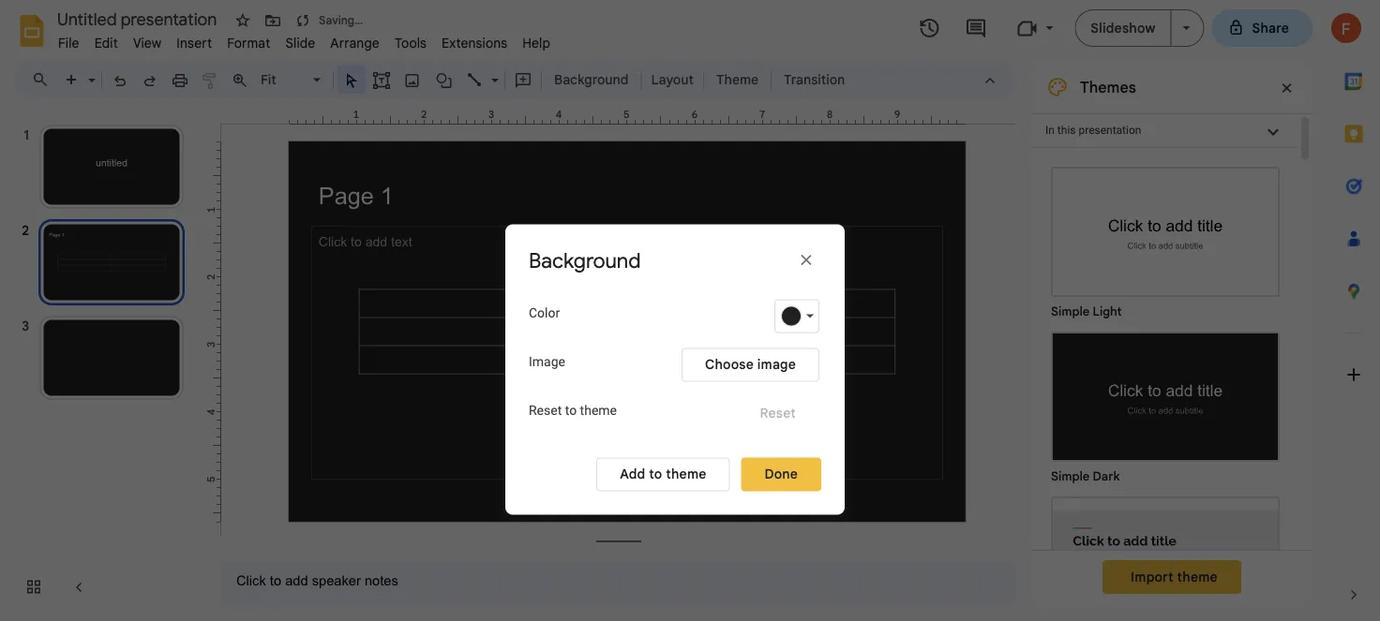 Task type: describe. For each thing, give the bounding box(es) containing it.
menu bar banner
[[0, 0, 1380, 622]]

Simple Dark radio
[[1042, 323, 1289, 488]]

image
[[529, 354, 565, 370]]

color
[[529, 306, 560, 321]]

main toolbar
[[55, 66, 855, 94]]

background inside dialog
[[529, 248, 641, 274]]

import theme button
[[1103, 561, 1242, 595]]

theme button
[[708, 66, 767, 94]]

Simple Light radio
[[1042, 158, 1289, 622]]

simple for simple dark
[[1051, 469, 1090, 484]]

streamline image
[[1053, 499, 1278, 622]]

saving…
[[319, 14, 363, 28]]

image
[[758, 357, 796, 373]]

to for reset
[[565, 403, 577, 419]]

transition
[[784, 71, 845, 88]]

import
[[1131, 569, 1174, 586]]

Rename text field
[[51, 8, 228, 30]]

light
[[1093, 304, 1122, 319]]

background button
[[546, 66, 637, 94]]

simple for simple light
[[1051, 304, 1090, 319]]

reset for reset
[[760, 405, 796, 422]]

done
[[765, 467, 798, 483]]

simple light
[[1051, 304, 1122, 319]]

reset button
[[737, 397, 820, 431]]

Star checkbox
[[230, 8, 256, 34]]

import theme
[[1131, 569, 1218, 586]]

add to theme button
[[597, 458, 730, 492]]

themes section
[[1032, 61, 1313, 622]]

choose image
[[705, 357, 796, 373]]

menu bar inside menu bar banner
[[51, 24, 558, 55]]

background heading
[[529, 248, 716, 274]]

choose
[[705, 357, 754, 373]]

background inside button
[[554, 71, 629, 88]]

to for add
[[649, 467, 662, 483]]

transition button
[[776, 66, 854, 94]]



Task type: locate. For each thing, give the bounding box(es) containing it.
navigation
[[0, 106, 206, 622]]

add to theme
[[620, 467, 707, 483]]

theme
[[580, 403, 617, 419], [666, 467, 707, 483], [1177, 569, 1218, 586]]

0 vertical spatial simple
[[1051, 304, 1090, 319]]

0 horizontal spatial theme
[[580, 403, 617, 419]]

to down "image"
[[565, 403, 577, 419]]

share. private to only me. image
[[1228, 19, 1245, 36]]

2 simple from the top
[[1051, 469, 1090, 484]]

tab list inside menu bar banner
[[1328, 55, 1380, 569]]

theme inside button
[[1177, 569, 1218, 586]]

0 vertical spatial theme
[[580, 403, 617, 419]]

2 vertical spatial theme
[[1177, 569, 1218, 586]]

reset down image
[[760, 405, 796, 422]]

1 horizontal spatial theme
[[666, 467, 707, 483]]

background application
[[0, 0, 1380, 622]]

1 vertical spatial background
[[529, 248, 641, 274]]

themes
[[1080, 78, 1136, 97]]

2 horizontal spatial theme
[[1177, 569, 1218, 586]]

option group containing simple light
[[1032, 148, 1298, 622]]

simple left dark
[[1051, 469, 1090, 484]]

choose image button
[[682, 348, 820, 382]]

theme
[[716, 71, 759, 88]]

reset to theme
[[529, 403, 617, 419]]

to inside button
[[649, 467, 662, 483]]

menu bar
[[51, 24, 558, 55]]

theme inside button
[[666, 467, 707, 483]]

0 vertical spatial background
[[554, 71, 629, 88]]

simple
[[1051, 304, 1090, 319], [1051, 469, 1090, 484]]

option group
[[1032, 148, 1298, 622]]

Menus field
[[23, 67, 65, 93]]

dark
[[1093, 469, 1120, 484]]

0 horizontal spatial to
[[565, 403, 577, 419]]

navigation inside background application
[[0, 106, 206, 622]]

theme for add to theme
[[666, 467, 707, 483]]

to
[[565, 403, 577, 419], [649, 467, 662, 483]]

1 horizontal spatial reset
[[760, 405, 796, 422]]

0 vertical spatial to
[[565, 403, 577, 419]]

tab list
[[1328, 55, 1380, 569]]

0 horizontal spatial reset
[[529, 403, 562, 419]]

done button
[[741, 458, 822, 492]]

1 vertical spatial simple
[[1051, 469, 1090, 484]]

to right add
[[649, 467, 662, 483]]

1 vertical spatial theme
[[666, 467, 707, 483]]

reset
[[529, 403, 562, 419], [760, 405, 796, 422]]

background dialog
[[505, 225, 845, 515]]

1 simple from the top
[[1051, 304, 1090, 319]]

Streamline radio
[[1042, 488, 1289, 622]]

reset inside button
[[760, 405, 796, 422]]

reset for reset to theme
[[529, 403, 562, 419]]

saving… button
[[290, 8, 368, 34]]

reset down "image"
[[529, 403, 562, 419]]

option group inside themes section
[[1032, 148, 1298, 622]]

1 vertical spatial to
[[649, 467, 662, 483]]

1 horizontal spatial to
[[649, 467, 662, 483]]

simple dark
[[1051, 469, 1120, 484]]

theme for reset to theme
[[580, 403, 617, 419]]

background
[[554, 71, 629, 88], [529, 248, 641, 274]]

simple left light
[[1051, 304, 1090, 319]]

add
[[620, 467, 646, 483]]



Task type: vqa. For each thing, say whether or not it's contained in the screenshot.
topmost theme
yes



